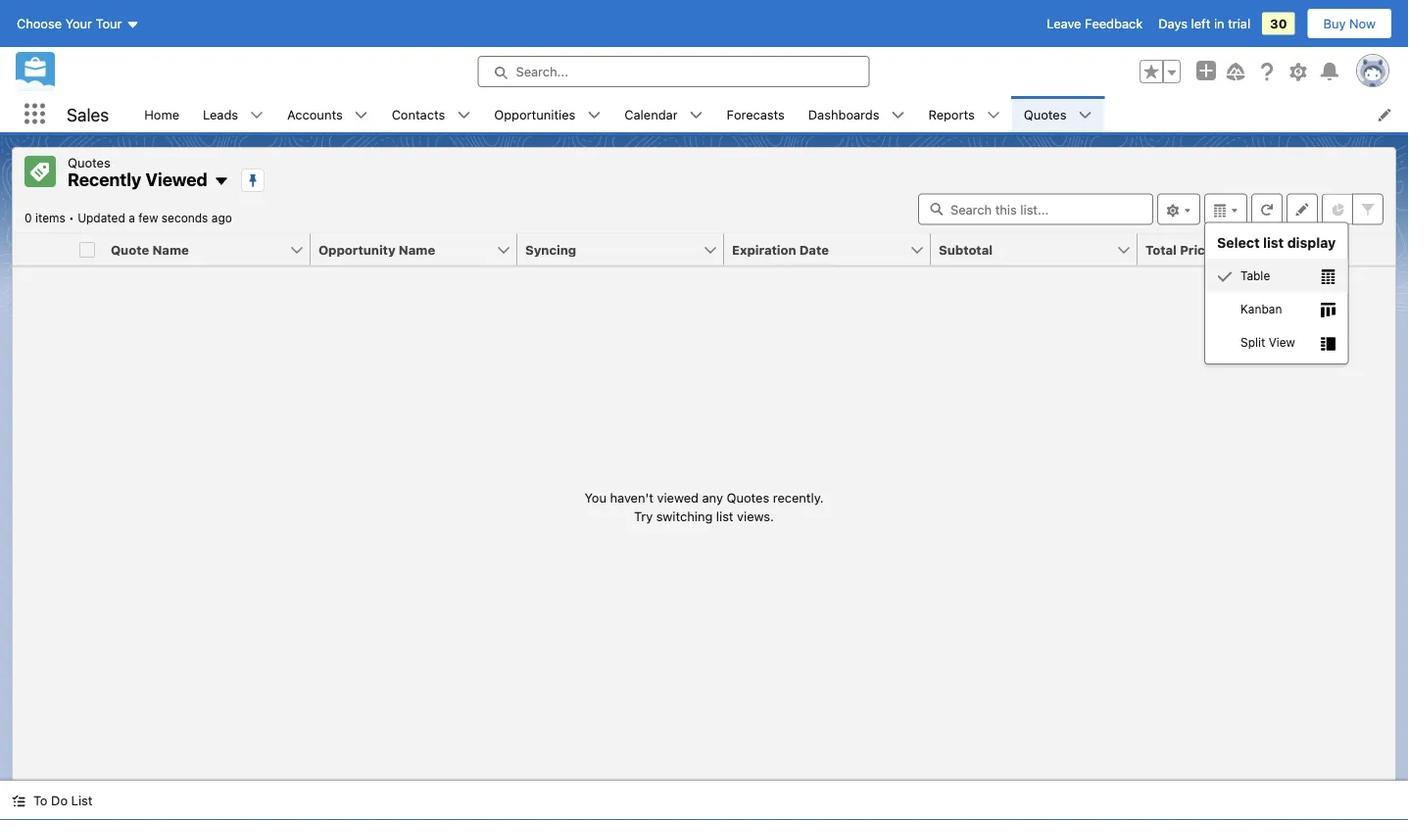 Task type: vqa. For each thing, say whether or not it's contained in the screenshot.
Buy
yes



Task type: describe. For each thing, give the bounding box(es) containing it.
Search Recently Viewed list view. search field
[[919, 194, 1154, 225]]

viewed
[[657, 490, 699, 505]]

select
[[1217, 235, 1260, 251]]

few
[[138, 211, 158, 225]]

opportunity name element
[[311, 234, 529, 266]]

tour
[[96, 16, 122, 31]]

opportunity name button
[[311, 234, 496, 265]]

0
[[25, 211, 32, 225]]

trial
[[1228, 16, 1251, 31]]

opportunities list item
[[483, 96, 613, 132]]

table
[[1241, 269, 1271, 282]]

total price
[[1146, 242, 1213, 257]]

expiration date button
[[724, 234, 910, 265]]

choose your tour
[[17, 16, 122, 31]]

split view
[[1241, 336, 1296, 350]]

to do list
[[33, 794, 93, 808]]

switching
[[657, 509, 713, 524]]

dashboards link
[[797, 96, 892, 132]]

in
[[1215, 16, 1225, 31]]

quotes inside list item
[[1024, 107, 1067, 122]]

days
[[1159, 16, 1188, 31]]

quotes inside you haven't viewed any quotes recently. try switching list views.
[[727, 490, 770, 505]]

syncing element
[[518, 234, 736, 266]]

forecasts link
[[715, 96, 797, 132]]

text default image for accounts
[[355, 108, 368, 122]]

opportunities link
[[483, 96, 587, 132]]

name for quote name
[[152, 242, 189, 257]]

expiration date
[[732, 242, 829, 257]]

opportunity
[[319, 242, 396, 257]]

haven't
[[610, 490, 654, 505]]

list containing home
[[133, 96, 1409, 132]]

recently.
[[773, 490, 824, 505]]

list
[[71, 794, 93, 808]]

item number element
[[13, 234, 72, 266]]

text default image for reports
[[987, 108, 1001, 122]]

dashboards list item
[[797, 96, 917, 132]]

updated
[[78, 211, 125, 225]]

total
[[1146, 242, 1177, 257]]

ago
[[212, 211, 232, 225]]

home link
[[133, 96, 191, 132]]

accounts list item
[[276, 96, 380, 132]]

buy
[[1324, 16, 1346, 31]]

select list display
[[1217, 235, 1336, 251]]

leads list item
[[191, 96, 276, 132]]

30
[[1271, 16, 1288, 31]]

leave feedback
[[1047, 16, 1143, 31]]

text default image for leads
[[250, 108, 264, 122]]

subtotal element
[[931, 234, 1150, 266]]

do
[[51, 794, 68, 808]]

contacts list item
[[380, 96, 483, 132]]

text default image inside to do list button
[[12, 795, 25, 808]]

quotes link
[[1012, 96, 1079, 132]]

search...
[[516, 64, 569, 79]]

status containing you haven't viewed any quotes recently.
[[585, 488, 824, 526]]

text default image up 'ago'
[[214, 174, 229, 189]]

quote name element
[[103, 234, 323, 266]]

seconds
[[162, 211, 208, 225]]

text default image for opportunities
[[587, 108, 601, 122]]

kanban link
[[1206, 292, 1348, 326]]

select list display menu
[[1206, 227, 1348, 360]]



Task type: locate. For each thing, give the bounding box(es) containing it.
0 horizontal spatial list
[[716, 509, 734, 524]]

leave feedback link
[[1047, 16, 1143, 31]]

recently viewed status
[[25, 211, 78, 225]]

recently viewed
[[68, 169, 208, 190]]

0 horizontal spatial name
[[152, 242, 189, 257]]

sales
[[67, 104, 109, 125]]

text default image inside kanban link
[[1321, 303, 1336, 318]]

1 horizontal spatial list
[[1264, 235, 1284, 251]]

quotes down "sales"
[[68, 155, 110, 170]]

text default image down display at the right
[[1321, 269, 1336, 285]]

choose your tour button
[[16, 8, 141, 39]]

action image
[[1345, 234, 1396, 265]]

None search field
[[919, 194, 1154, 225]]

text default image for dashboards
[[892, 108, 905, 122]]

total price button
[[1138, 234, 1323, 265]]

list
[[133, 96, 1409, 132]]

quotes up the 'views.'
[[727, 490, 770, 505]]

calendar
[[625, 107, 678, 122]]

subtotal button
[[931, 234, 1117, 265]]

split view link
[[1206, 326, 1348, 360]]

list
[[1264, 235, 1284, 251], [716, 509, 734, 524]]

leads
[[203, 107, 238, 122]]

text default image down total price button
[[1217, 269, 1233, 285]]

contacts
[[392, 107, 445, 122]]

text default image right reports
[[987, 108, 1001, 122]]

quotes
[[1024, 107, 1067, 122], [68, 155, 110, 170], [727, 490, 770, 505]]

2 horizontal spatial quotes
[[1024, 107, 1067, 122]]

try
[[634, 509, 653, 524]]

0 horizontal spatial quotes
[[68, 155, 110, 170]]

name down seconds
[[152, 242, 189, 257]]

reports
[[929, 107, 975, 122]]

text default image right calendar
[[690, 108, 703, 122]]

text default image inside dashboards list item
[[892, 108, 905, 122]]

search... button
[[478, 56, 870, 87]]

2 vertical spatial quotes
[[727, 490, 770, 505]]

group
[[1140, 60, 1181, 83]]

cell
[[72, 234, 103, 266]]

items
[[35, 211, 65, 225]]

text default image down "leave feedback" link
[[1079, 108, 1092, 122]]

text default image right leads
[[250, 108, 264, 122]]

recently
[[68, 169, 141, 190]]

feedback
[[1085, 16, 1143, 31]]

syncing
[[525, 242, 576, 257]]

0 vertical spatial quotes
[[1024, 107, 1067, 122]]

price
[[1180, 242, 1213, 257]]

viewed
[[146, 169, 208, 190]]

reports link
[[917, 96, 987, 132]]

display
[[1288, 235, 1336, 251]]

dashboards
[[808, 107, 880, 122]]

name for opportunity name
[[399, 242, 435, 257]]

2 name from the left
[[399, 242, 435, 257]]

accounts
[[287, 107, 343, 122]]

a
[[129, 211, 135, 225]]

buy now button
[[1307, 8, 1393, 39]]

name right opportunity
[[399, 242, 435, 257]]

action element
[[1345, 234, 1396, 266]]

text default image inside the accounts list item
[[355, 108, 368, 122]]

quote name button
[[103, 234, 289, 265]]

recently viewed|quotes|list view element
[[12, 147, 1397, 781]]

name
[[152, 242, 189, 257], [399, 242, 435, 257]]

opportunities
[[494, 107, 576, 122]]

calendar link
[[613, 96, 690, 132]]

buy now
[[1324, 16, 1376, 31]]

left
[[1192, 16, 1211, 31]]

0 items • updated a few seconds ago
[[25, 211, 232, 225]]

expiration date element
[[724, 234, 943, 266]]

split
[[1241, 336, 1266, 350]]

1 vertical spatial list
[[716, 509, 734, 524]]

text default image inside "reports" list item
[[987, 108, 1001, 122]]

expiration
[[732, 242, 796, 257]]

list down any in the bottom of the page
[[716, 509, 734, 524]]

text default image left calendar link
[[587, 108, 601, 122]]

choose
[[17, 16, 62, 31]]

reports list item
[[917, 96, 1012, 132]]

1 horizontal spatial quotes
[[727, 490, 770, 505]]

cell inside recently viewed|quotes|list view element
[[72, 234, 103, 266]]

text default image left to at the bottom left of the page
[[12, 795, 25, 808]]

text default image inside calendar list item
[[690, 108, 703, 122]]

quotes image
[[25, 156, 56, 187]]

kanban
[[1241, 302, 1283, 316]]

status
[[585, 488, 824, 526]]

you haven't viewed any quotes recently. try switching list views.
[[585, 490, 824, 524]]

view
[[1269, 336, 1296, 350]]

your
[[65, 16, 92, 31]]

1 name from the left
[[152, 242, 189, 257]]

•
[[69, 211, 74, 225]]

1 vertical spatial quotes
[[68, 155, 110, 170]]

subtotal
[[939, 242, 993, 257]]

text default image
[[457, 108, 471, 122], [690, 108, 703, 122], [214, 174, 229, 189], [1321, 303, 1336, 318], [1321, 336, 1336, 352], [12, 795, 25, 808]]

text default image
[[250, 108, 264, 122], [355, 108, 368, 122], [587, 108, 601, 122], [892, 108, 905, 122], [987, 108, 1001, 122], [1079, 108, 1092, 122], [1217, 269, 1233, 285], [1321, 269, 1336, 285]]

text default image right accounts
[[355, 108, 368, 122]]

calendar list item
[[613, 96, 715, 132]]

syncing button
[[518, 234, 703, 265]]

text default image right contacts
[[457, 108, 471, 122]]

text default image right the view
[[1321, 336, 1336, 352]]

to
[[33, 794, 48, 808]]

quote name
[[111, 242, 189, 257]]

leave
[[1047, 16, 1082, 31]]

home
[[144, 107, 179, 122]]

quote
[[111, 242, 149, 257]]

text default image inside the opportunities list item
[[587, 108, 601, 122]]

to do list button
[[0, 781, 104, 820]]

you
[[585, 490, 607, 505]]

text default image inside split view link
[[1321, 336, 1336, 352]]

text default image inside leads list item
[[250, 108, 264, 122]]

text default image inside quotes list item
[[1079, 108, 1092, 122]]

text default image left reports
[[892, 108, 905, 122]]

accounts link
[[276, 96, 355, 132]]

leads link
[[191, 96, 250, 132]]

text default image inside contacts list item
[[457, 108, 471, 122]]

contacts link
[[380, 96, 457, 132]]

list up table link
[[1264, 235, 1284, 251]]

date
[[800, 242, 829, 257]]

forecasts
[[727, 107, 785, 122]]

opportunity name
[[319, 242, 435, 257]]

1 horizontal spatial name
[[399, 242, 435, 257]]

days left in trial
[[1159, 16, 1251, 31]]

quotes right "reports" list item
[[1024, 107, 1067, 122]]

now
[[1350, 16, 1376, 31]]

0 vertical spatial list
[[1264, 235, 1284, 251]]

item number image
[[13, 234, 72, 265]]

table link
[[1206, 259, 1348, 292]]

views.
[[737, 509, 774, 524]]

list inside you haven't viewed any quotes recently. try switching list views.
[[716, 509, 734, 524]]

total price element
[[1138, 234, 1357, 266]]

any
[[702, 490, 723, 505]]

quotes list item
[[1012, 96, 1104, 132]]

text default image up split view link
[[1321, 303, 1336, 318]]

text default image for quotes
[[1079, 108, 1092, 122]]

list inside menu
[[1264, 235, 1284, 251]]



